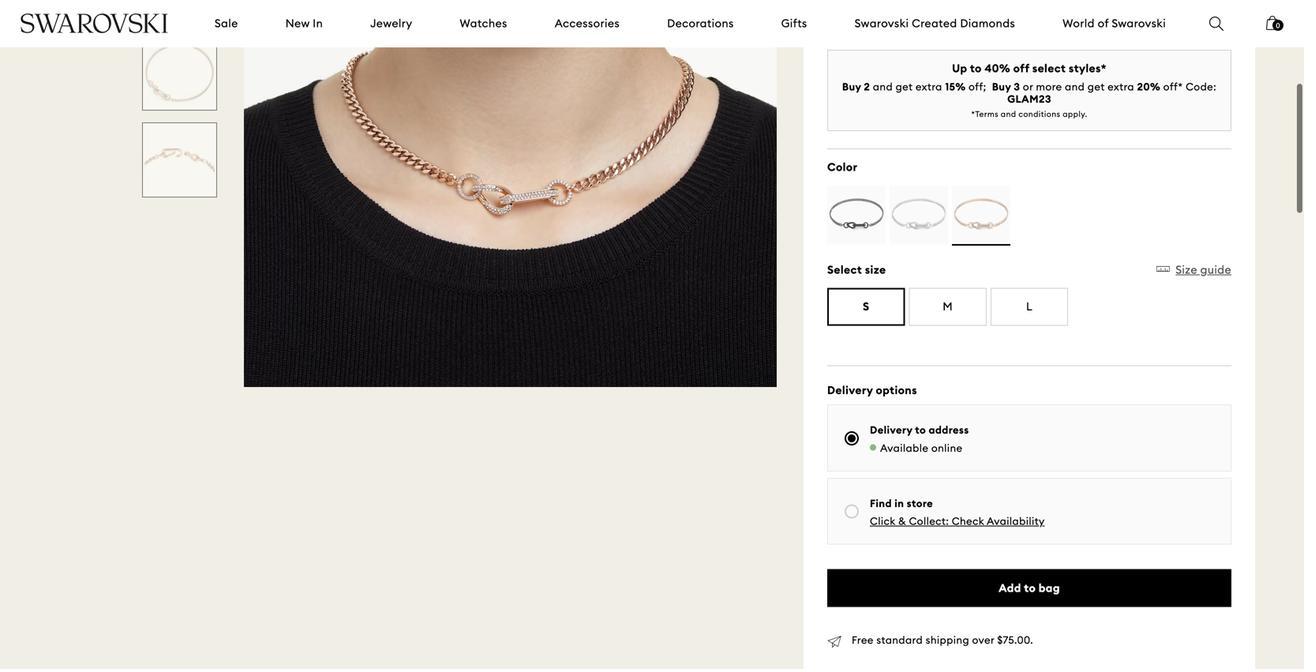 Task type: locate. For each thing, give the bounding box(es) containing it.
1 vertical spatial or
[[1024, 80, 1034, 93]]

or inside up to 40% off select styles* buy 2 and get extra 15% off; buy 3 or more and get extra 20% off* code: glam23 *terms and conditions apply.
[[1024, 80, 1034, 93]]

free standard shipping over $75.00.
[[852, 634, 1034, 647]]

get
[[896, 80, 913, 93], [1088, 80, 1106, 93]]

and right *terms
[[1001, 109, 1017, 119]]

0 horizontal spatial or
[[828, 6, 838, 19]]

0 horizontal spatial buy
[[843, 80, 862, 93]]

available
[[881, 441, 929, 454]]

1 horizontal spatial of
[[1098, 16, 1110, 30]]

0 horizontal spatial get
[[896, 80, 913, 93]]

$34.13
[[917, 6, 948, 19]]

1 buy from the left
[[843, 80, 862, 93]]

standard
[[877, 634, 923, 647]]

0 horizontal spatial swarovski
[[855, 16, 910, 30]]

to right up
[[971, 61, 982, 76]]

get right 2
[[896, 80, 913, 93]]

of right world
[[1098, 16, 1110, 30]]

3
[[1014, 80, 1021, 93]]

color
[[828, 160, 858, 174]]

1 vertical spatial delivery
[[870, 424, 913, 437]]

1 horizontal spatial or
[[1024, 80, 1034, 93]]

decorations link
[[668, 16, 734, 31]]

2 swarovski from the left
[[1112, 16, 1167, 30]]

add to bag button
[[828, 569, 1232, 607]]

to
[[971, 61, 982, 76], [916, 424, 927, 437], [1025, 581, 1036, 595]]

1 horizontal spatial and
[[1001, 109, 1017, 119]]

dextera necklace, pavé, mixed links, white, rose gold-tone plated - swarovski, 5642687 image
[[142, 0, 217, 24], [244, 0, 777, 387], [142, 36, 217, 111], [142, 122, 217, 197]]

1 color image from the left
[[828, 185, 886, 244]]

extra left 20%
[[1108, 80, 1135, 93]]

with
[[951, 6, 972, 19]]

20%
[[1138, 80, 1161, 93]]

1 horizontal spatial buy
[[993, 80, 1012, 93]]

None radio
[[845, 431, 859, 445]]

color image
[[828, 185, 886, 244], [890, 185, 949, 244], [953, 185, 1011, 244]]

up
[[953, 61, 968, 76]]

delivery up available
[[870, 424, 913, 437]]

2 extra from the left
[[1108, 80, 1135, 93]]

delivery
[[828, 383, 874, 397], [870, 424, 913, 437]]

4
[[841, 6, 848, 19]]

buy left 2
[[843, 80, 862, 93]]

click & collect: check availability button
[[870, 515, 1045, 528]]

0 horizontal spatial to
[[916, 424, 927, 437]]

and right 2
[[873, 80, 893, 93]]

extra
[[916, 80, 943, 93], [1108, 80, 1135, 93]]

to inside add to bag button
[[1025, 581, 1036, 595]]

sale
[[215, 16, 238, 30]]

to left bag
[[1025, 581, 1036, 595]]

accessories
[[555, 16, 620, 30]]

or left 4
[[828, 6, 838, 19]]

1 vertical spatial to
[[916, 424, 927, 437]]

0 horizontal spatial color image
[[828, 185, 886, 244]]

1 horizontal spatial extra
[[1108, 80, 1135, 93]]

2
[[864, 80, 871, 93]]

1 horizontal spatial color image
[[890, 185, 949, 244]]

or
[[828, 6, 838, 19], [1024, 80, 1034, 93]]

2 horizontal spatial color image
[[953, 185, 1011, 244]]

watches link
[[460, 16, 508, 31]]

delivery options
[[828, 383, 918, 397]]

0 vertical spatial or
[[828, 6, 838, 19]]

40%
[[985, 61, 1011, 76]]

0 vertical spatial to
[[971, 61, 982, 76]]

options
[[876, 383, 918, 397]]

0 vertical spatial delivery
[[828, 383, 874, 397]]

2 buy from the left
[[993, 80, 1012, 93]]

select size
[[828, 262, 887, 277]]

1 horizontal spatial get
[[1088, 80, 1106, 93]]

styles*
[[1069, 61, 1107, 76]]

or right 3
[[1024, 80, 1034, 93]]

to up the available online
[[916, 424, 927, 437]]

diamonds
[[961, 16, 1016, 30]]

gifts
[[782, 16, 808, 30]]

of left $34.13
[[904, 6, 914, 19]]

available online
[[881, 441, 963, 454]]

off*
[[1164, 80, 1184, 93]]

buy left 3
[[993, 80, 1012, 93]]

extra left the 15%
[[916, 80, 943, 93]]

more
[[1037, 80, 1063, 93]]

2 horizontal spatial to
[[1025, 581, 1036, 595]]

new
[[286, 16, 310, 30]]

2 vertical spatial to
[[1025, 581, 1036, 595]]

None radio
[[845, 504, 859, 519]]

delivery for delivery options
[[828, 383, 874, 397]]

buy
[[843, 80, 862, 93], [993, 80, 1012, 93]]

swarovski
[[855, 16, 910, 30], [1112, 16, 1167, 30]]

of
[[904, 6, 914, 19], [1098, 16, 1110, 30]]

0 link
[[1267, 14, 1284, 41]]

and down styles*
[[1066, 80, 1086, 93]]

swarovski right 4
[[855, 16, 910, 30]]

jewelry link
[[371, 16, 413, 31]]

get down styles*
[[1088, 80, 1106, 93]]

select
[[828, 262, 863, 277]]

1 extra from the left
[[916, 80, 943, 93]]

delivery left options
[[828, 383, 874, 397]]

and
[[873, 80, 893, 93], [1066, 80, 1086, 93], [1001, 109, 1017, 119]]

1 horizontal spatial swarovski
[[1112, 16, 1167, 30]]

1 get from the left
[[896, 80, 913, 93]]

world
[[1063, 16, 1096, 30]]

2 get from the left
[[1088, 80, 1106, 93]]

1 swarovski from the left
[[855, 16, 910, 30]]

1 horizontal spatial to
[[971, 61, 982, 76]]

0 horizontal spatial extra
[[916, 80, 943, 93]]

swarovski right world
[[1112, 16, 1167, 30]]



Task type: vqa. For each thing, say whether or not it's contained in the screenshot.
the leftmost TO
yes



Task type: describe. For each thing, give the bounding box(es) containing it.
world of swarovski link
[[1063, 16, 1167, 31]]

up to 40% off select styles* buy 2 and get extra 15% off; buy 3 or more and get extra 20% off* code: glam23 *terms and conditions apply.
[[843, 61, 1217, 119]]

select
[[1033, 61, 1067, 76]]

l link
[[991, 288, 1069, 326]]

add to bag
[[999, 581, 1061, 595]]

off
[[1014, 61, 1030, 76]]

swarovski created diamonds
[[855, 16, 1016, 30]]

swarovski image
[[20, 13, 169, 33]]

2 color image from the left
[[890, 185, 949, 244]]

s
[[863, 299, 870, 314]]

world of swarovski
[[1063, 16, 1167, 30]]

to inside up to 40% off select styles* buy 2 and get extra 15% off; buy 3 or more and get extra 20% off* code: glam23 *terms and conditions apply.
[[971, 61, 982, 76]]

decorations
[[668, 16, 734, 30]]

created
[[912, 16, 958, 30]]

swarovski created diamonds link
[[855, 16, 1016, 31]]

in
[[895, 497, 905, 510]]

0 horizontal spatial and
[[873, 80, 893, 93]]

m link
[[910, 288, 987, 326]]

check
[[952, 515, 985, 528]]

online
[[932, 441, 963, 454]]

or 4 payments of $34.13 with
[[828, 6, 975, 19]]

new in link
[[286, 16, 323, 31]]

bag
[[1039, 581, 1061, 595]]

0
[[1277, 21, 1281, 30]]

size
[[1176, 262, 1198, 277]]

find
[[870, 497, 893, 510]]

conditions
[[1019, 109, 1061, 119]]

store
[[907, 497, 934, 510]]

size
[[866, 262, 887, 277]]

address
[[929, 424, 970, 437]]

guide
[[1201, 262, 1232, 277]]

new in
[[286, 16, 323, 30]]

2 horizontal spatial and
[[1066, 80, 1086, 93]]

availability
[[987, 515, 1045, 528]]

find in store click & collect: check availability
[[870, 497, 1045, 528]]

shipping image
[[828, 636, 842, 648]]

3 color image from the left
[[953, 185, 1011, 244]]

collect:
[[910, 515, 950, 528]]

15%
[[946, 80, 966, 93]]

sale link
[[215, 16, 238, 31]]

over
[[973, 634, 995, 647]]

m
[[943, 299, 953, 314]]

in
[[313, 16, 323, 30]]

add
[[999, 581, 1022, 595]]

accessories link
[[555, 16, 620, 31]]

cart-mobile image image
[[1267, 16, 1280, 30]]

size guide button
[[1155, 262, 1232, 278]]

glam23
[[1008, 92, 1052, 105]]

search image image
[[1210, 17, 1224, 31]]

apply.
[[1063, 109, 1088, 119]]

free
[[852, 634, 874, 647]]

to for add to bag
[[1025, 581, 1036, 595]]

click
[[870, 515, 896, 528]]

off;
[[969, 80, 987, 93]]

delivery to address
[[870, 424, 970, 437]]

watches
[[460, 16, 508, 30]]

code:
[[1187, 80, 1217, 93]]

shipping
[[926, 634, 970, 647]]

jewelry
[[371, 16, 413, 30]]

l
[[1027, 299, 1033, 314]]

s link
[[828, 288, 906, 326]]

$75.00.
[[998, 634, 1034, 647]]

size guide
[[1176, 262, 1232, 277]]

gifts link
[[782, 16, 808, 31]]

available image
[[870, 444, 877, 451]]

&
[[899, 515, 907, 528]]

*terms
[[972, 109, 999, 119]]

to for delivery to address
[[916, 424, 927, 437]]

payments
[[850, 6, 901, 19]]

0 horizontal spatial of
[[904, 6, 914, 19]]

delivery for delivery to address
[[870, 424, 913, 437]]



